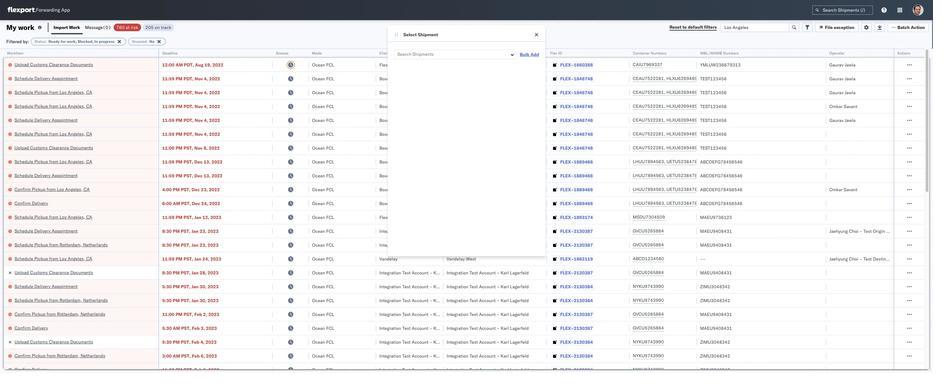 Task type: locate. For each thing, give the bounding box(es) containing it.
1 test123456 from the top
[[700, 76, 727, 82]]

5:30 pm pst, jan 30, 2023 up 11:00 pm pst, feb 2, 2023
[[162, 298, 219, 304]]

flex
[[550, 51, 557, 56]]

deadline
[[162, 51, 177, 56]]

uetu5238478
[[667, 159, 697, 165], [667, 173, 697, 179], [667, 187, 697, 193], [667, 201, 697, 206]]

3 confirm delivery button from the top
[[15, 367, 48, 374]]

2 omkar savant from the top
[[829, 187, 858, 193]]

choi down jaehyung choi - test origin agent at the right bottom
[[849, 256, 858, 262]]

1 confirm from the top
[[15, 187, 31, 192]]

from for confirm pickup from rotterdam, netherlands "button" associated with 11:00 pm pst, feb 2, 2023
[[47, 312, 56, 317]]

0 vertical spatial schedule pickup from rotterdam, netherlands button
[[15, 242, 108, 249]]

4 schedule pickup from los angeles, ca link from the top
[[15, 159, 92, 165]]

schedule pickup from los angeles, ca for fifth schedule pickup from los angeles, ca button from the bottom of the page
[[15, 103, 92, 109]]

am up 5:30 pm pst, feb 4, 2023
[[173, 326, 180, 332]]

jawla
[[845, 62, 856, 68], [845, 76, 856, 82], [845, 90, 856, 95], [845, 118, 856, 123]]

1 confirm delivery button from the top
[[15, 200, 48, 207]]

3 schedule delivery appointment link from the top
[[15, 173, 78, 179]]

agent right origin
[[886, 229, 898, 234]]

1 vertical spatial agent
[[897, 256, 909, 262]]

1 vertical spatial upload customs clearance documents button
[[15, 145, 93, 152]]

6 ceau7522281, hlxu6269489, hlxu8034992 from the top
[[633, 145, 731, 151]]

1 vertical spatial 8:30 pm pst, jan 23, 2023
[[162, 243, 219, 248]]

5:30 down 8:30 pm pst, jan 28, 2023
[[162, 284, 172, 290]]

demo for flex-1660288
[[397, 62, 409, 68]]

Search Shipments (/) text field
[[812, 5, 873, 15]]

9 bosch ocean test from the top
[[379, 187, 415, 193]]

2023 up 11:59 pm pst, jan 24, 2023
[[208, 243, 219, 248]]

24, for 2023
[[202, 256, 209, 262]]

2 fcl from the top
[[326, 76, 334, 82]]

11:59 pm pst, dec 13, 2022 down 11:00 pm pst, nov 8, 2022
[[162, 159, 223, 165]]

am for 6:00
[[173, 201, 180, 207]]

1 schedule delivery appointment link from the top
[[15, 75, 78, 82]]

confirm delivery for 6:00 am pst, dec 24, 2022
[[15, 201, 48, 206]]

2 11:59 from the top
[[162, 90, 174, 95]]

search shipments
[[397, 51, 434, 57]]

0 vertical spatial 5:30 pm pst, jan 30, 2023
[[162, 284, 219, 290]]

1 vertical spatial 13,
[[204, 173, 211, 179]]

8 bosch ocean test from the top
[[379, 173, 415, 179]]

0 vertical spatial schedule pickup from rotterdam, netherlands
[[15, 242, 108, 248]]

4, for 6th schedule pickup from los angeles, ca button from the bottom of the page
[[204, 90, 208, 95]]

1 vertical spatial choi
[[849, 256, 858, 262]]

3 fcl from the top
[[326, 90, 334, 95]]

: left no on the top of page
[[147, 39, 148, 44]]

1 choi from the top
[[849, 229, 858, 234]]

1 vertical spatial confirm pickup from rotterdam, netherlands
[[15, 353, 105, 359]]

netherlands for schedule pickup from rotterdam, netherlands link related to 5:30
[[83, 298, 108, 304]]

6 schedule pickup from los angeles, ca from the top
[[15, 256, 92, 262]]

8:30 pm pst, jan 23, 2023 down 11:59 pm pst, jan 12, 2023
[[162, 229, 219, 234]]

0 vertical spatial agent
[[886, 229, 898, 234]]

1 vertical spatial 5:30 pm pst, jan 30, 2023
[[162, 298, 219, 304]]

2 confirm delivery link from the top
[[15, 325, 48, 332]]

ceau7522281, hlxu6269489, hlxu8034992 for fifth schedule pickup from los angeles, ca button from the bottom of the page
[[633, 104, 731, 109]]

confirm for 11:00 pm pst, feb 6, 2023's confirm delivery button
[[15, 367, 31, 373]]

0 vertical spatial 11:00
[[162, 145, 174, 151]]

reset to default filters button
[[666, 23, 721, 32]]

agent right "destination"
[[897, 256, 909, 262]]

0 vertical spatial schedule pickup from rotterdam, netherlands link
[[15, 242, 108, 248]]

14 fcl from the top
[[326, 243, 334, 248]]

from for 4th schedule pickup from los angeles, ca button from the bottom of the page
[[49, 131, 58, 137]]

8 resize handle column header from the left
[[689, 49, 697, 374]]

: for snoozed
[[147, 39, 148, 44]]

id
[[558, 51, 562, 56]]

pst, down 3:00 am pst, feb 6, 2023 at the left bottom of page
[[184, 368, 193, 373]]

confirm pickup from rotterdam, netherlands button for 3:00 am pst, feb 6, 2023
[[15, 353, 105, 360]]

jaehyung
[[829, 229, 848, 234], [829, 256, 848, 262]]

feb up 3:00 am pst, feb 6, 2023 at the left bottom of page
[[192, 340, 199, 346]]

test123456 for fifth schedule pickup from los angeles, ca button from the bottom of the page
[[700, 104, 727, 109]]

16 flex- from the top
[[560, 270, 574, 276]]

upload customs clearance documents button for 12:00 am pdt, aug 19, 2022
[[15, 61, 93, 68]]

16 ocean fcl from the top
[[312, 270, 334, 276]]

0 vertical spatial upload customs clearance documents button
[[15, 61, 93, 68]]

6, up 11:00 pm pst, feb 6, 2023
[[201, 354, 205, 359]]

6 schedule pickup from los angeles, ca link from the top
[[15, 256, 92, 262]]

5:30 up "3:00"
[[162, 340, 172, 346]]

schedule delivery appointment link for 4th schedule delivery appointment button from the top of the page
[[15, 228, 78, 234]]

appointment for third schedule delivery appointment button
[[52, 173, 78, 179]]

rotterdam, for schedule pickup from rotterdam, netherlands link corresponding to 8:30
[[59, 242, 82, 248]]

1 vertical spatial schedule pickup from rotterdam, netherlands link
[[15, 298, 108, 304]]

pst, up 5:30 am pst, feb 3, 2023
[[184, 312, 193, 318]]

4 confirm from the top
[[15, 326, 31, 331]]

flex-1846748 for first schedule delivery appointment button from the top of the page
[[560, 76, 593, 82]]

omkar
[[829, 104, 843, 109], [829, 187, 843, 193]]

deadline button
[[159, 50, 266, 56]]

0 vertical spatial flexport
[[379, 62, 396, 68]]

confirm delivery link
[[15, 200, 48, 207], [15, 325, 48, 332], [15, 367, 48, 373]]

pickup
[[34, 89, 48, 95], [34, 103, 48, 109], [34, 131, 48, 137], [34, 159, 48, 165], [32, 187, 45, 192], [34, 215, 48, 220], [34, 242, 48, 248], [34, 256, 48, 262], [34, 298, 48, 304], [32, 312, 45, 317], [32, 353, 45, 359]]

6 flex- from the top
[[560, 131, 574, 137]]

1 vertical spatial omkar
[[829, 187, 843, 193]]

5:30 up 5:30 pm pst, feb 4, 2023
[[162, 326, 172, 332]]

24, up 28,
[[202, 256, 209, 262]]

2 clearance from the top
[[49, 145, 69, 151]]

by:
[[23, 39, 29, 44]]

confirm delivery link for 11:00
[[15, 367, 48, 373]]

11:59 pm pst, dec 13, 2022 up 4:00 pm pst, dec 23, 2022
[[162, 173, 223, 179]]

2 11:59 pm pdt, nov 4, 2022 from the top
[[162, 90, 220, 95]]

1 vertical spatial 6,
[[203, 368, 207, 373]]

2023 right 28,
[[208, 270, 219, 276]]

5 11:59 from the top
[[162, 131, 174, 137]]

gaurav jawla
[[829, 62, 856, 68], [829, 76, 856, 82], [829, 90, 856, 95], [829, 118, 856, 123]]

pst, down 11:59 pm pst, jan 12, 2023
[[181, 229, 190, 234]]

0 vertical spatial 8:30 pm pst, jan 23, 2023
[[162, 229, 219, 234]]

5 zimu3048342 from the top
[[700, 368, 730, 373]]

5 schedule pickup from los angeles, ca link from the top
[[15, 214, 92, 220]]

workitem button
[[4, 50, 152, 56]]

name
[[391, 51, 401, 56]]

8:30 pm pst, jan 23, 2023 up 11:59 pm pst, jan 24, 2023
[[162, 243, 219, 248]]

angeles, for 4th schedule pickup from los angeles, ca button from the top of the page's schedule pickup from los angeles, ca link
[[68, 159, 85, 165]]

0 vertical spatial 30,
[[200, 284, 207, 290]]

work
[[69, 24, 80, 30]]

confirm pickup from rotterdam, netherlands for 11:00 pm pst, feb 2, 2023
[[15, 312, 105, 317]]

23, down 12,
[[200, 229, 207, 234]]

1 horizontal spatial vandelay
[[447, 256, 465, 262]]

24, up 12,
[[201, 201, 208, 207]]

feb up 11:00 pm pst, feb 6, 2023
[[192, 354, 200, 359]]

0 horizontal spatial numbers
[[651, 51, 666, 56]]

:
[[46, 39, 47, 44], [147, 39, 148, 44]]

2023 right 2,
[[208, 312, 219, 318]]

3 uetu5238478 from the top
[[667, 187, 697, 193]]

jan
[[194, 215, 201, 220], [192, 229, 199, 234], [192, 243, 199, 248], [194, 256, 201, 262], [192, 270, 199, 276], [192, 284, 199, 290], [192, 298, 199, 304]]

import
[[54, 24, 68, 30]]

confirm
[[15, 187, 31, 192], [15, 201, 31, 206], [15, 312, 31, 317], [15, 326, 31, 331], [15, 353, 31, 359], [15, 367, 31, 373]]

17 ocean fcl from the top
[[312, 284, 334, 290]]

: left ready
[[46, 39, 47, 44]]

0 vertical spatial omkar savant
[[829, 104, 858, 109]]

6, for 3:00 am pst, feb 6, 2023
[[201, 354, 205, 359]]

0 vertical spatial jaehyung
[[829, 229, 848, 234]]

gaurav for 4th schedule delivery appointment button from the bottom
[[829, 118, 844, 123]]

feb for 3:00 am pst, feb 6, 2023
[[192, 354, 200, 359]]

1 vertical spatial 8:30
[[162, 243, 172, 248]]

13,
[[204, 159, 211, 165], [204, 173, 211, 179]]

4 upload from the top
[[15, 340, 29, 345]]

integration test account - karl lagerfeld
[[379, 229, 462, 234], [379, 243, 462, 248], [379, 270, 462, 276], [447, 270, 529, 276], [379, 284, 462, 290], [447, 284, 529, 290], [379, 298, 462, 304], [447, 298, 529, 304], [379, 312, 462, 318], [447, 312, 529, 318], [379, 326, 462, 332], [447, 326, 529, 332], [379, 340, 462, 346], [447, 340, 529, 346], [379, 354, 462, 359], [447, 354, 529, 359], [379, 368, 462, 373], [447, 368, 529, 373]]

flex-1846748 button
[[550, 74, 594, 83], [550, 74, 594, 83], [550, 88, 594, 97], [550, 88, 594, 97], [550, 102, 594, 111], [550, 102, 594, 111], [550, 116, 594, 125], [550, 116, 594, 125], [550, 130, 594, 139], [550, 130, 594, 139], [550, 144, 594, 153], [550, 144, 594, 153]]

numbers up ymluw236679313
[[723, 51, 739, 56]]

5:30 pm pst, feb 4, 2023
[[162, 340, 217, 346]]

confirm inside button
[[15, 187, 31, 192]]

test123456 for 4th schedule delivery appointment button from the bottom
[[700, 118, 727, 123]]

1 vertical spatial savant
[[844, 187, 858, 193]]

flexport demo consignee for flex-1660288
[[379, 62, 431, 68]]

1 horizontal spatial :
[[147, 39, 148, 44]]

confirm pickup from rotterdam, netherlands for 3:00 am pst, feb 6, 2023
[[15, 353, 105, 359]]

1 vertical spatial confirm delivery
[[15, 326, 48, 331]]

schedule pickup from los angeles, ca link for fifth schedule pickup from los angeles, ca button
[[15, 214, 92, 220]]

flex-1660288 button
[[550, 60, 594, 69], [550, 60, 594, 69]]

0 vertical spatial choi
[[849, 229, 858, 234]]

shipments
[[413, 51, 434, 57]]

24, for 2022
[[201, 201, 208, 207]]

11:00
[[162, 145, 174, 151], [162, 312, 174, 318], [162, 368, 174, 373]]

schedule pickup from rotterdam, netherlands for 5:30 pm pst, jan 30, 2023
[[15, 298, 108, 304]]

0 vertical spatial demo
[[397, 62, 409, 68]]

client name
[[379, 51, 401, 56]]

confirm delivery button for 5:30 am pst, feb 3, 2023
[[15, 325, 48, 332]]

2 vertical spatial 8:30
[[162, 270, 172, 276]]

11:00 pm pst, feb 2, 2023
[[162, 312, 219, 318]]

confirm delivery button for 6:00 am pst, dec 24, 2022
[[15, 200, 48, 207]]

2 5:30 pm pst, jan 30, 2023 from the top
[[162, 298, 219, 304]]

feb left '3,'
[[192, 326, 200, 332]]

upload customs clearance documents button
[[15, 61, 93, 68], [15, 145, 93, 152]]

4 schedule from the top
[[15, 117, 33, 123]]

consignee for flex-1660288
[[410, 62, 431, 68]]

0 vertical spatial 8:30
[[162, 229, 172, 234]]

0 vertical spatial consignee
[[410, 62, 431, 68]]

pdt,
[[184, 62, 194, 68], [184, 76, 194, 82], [184, 90, 194, 95], [184, 104, 194, 109], [184, 118, 194, 123], [184, 131, 194, 137]]

customs for 1st upload customs clearance documents link from the bottom of the page
[[30, 340, 48, 345]]

21 ocean fcl from the top
[[312, 340, 334, 346]]

2023 down 8:30 pm pst, jan 28, 2023
[[208, 284, 219, 290]]

8:30 pm pst, jan 23, 2023
[[162, 229, 219, 234], [162, 243, 219, 248]]

angeles, for 6th schedule pickup from los angeles, ca button from the bottom of the page schedule pickup from los angeles, ca link
[[68, 89, 85, 95]]

1 2130384 from the top
[[574, 284, 593, 290]]

2 upload from the top
[[15, 145, 29, 151]]

2 vertical spatial confirm delivery
[[15, 367, 48, 373]]

1 flex- from the top
[[560, 62, 574, 68]]

flex-2130387
[[560, 229, 593, 234], [560, 243, 593, 248], [560, 270, 593, 276], [560, 312, 593, 318], [560, 326, 593, 332]]

2 gvcu5265864 from the top
[[633, 242, 664, 248]]

3 lhuu7894563, from the top
[[633, 187, 665, 193]]

rotterdam, for schedule pickup from rotterdam, netherlands link related to 5:30
[[59, 298, 82, 304]]

1 vertical spatial schedule pickup from rotterdam, netherlands button
[[15, 298, 108, 304]]

0 vertical spatial confirm delivery
[[15, 201, 48, 206]]

1 vertical spatial 11:00
[[162, 312, 174, 318]]

0 vertical spatial confirm pickup from rotterdam, netherlands
[[15, 312, 105, 317]]

container
[[633, 51, 650, 56]]

8:30 up 11:59 pm pst, jan 24, 2023
[[162, 243, 172, 248]]

1 vertical spatial confirm delivery link
[[15, 325, 48, 332]]

nov
[[195, 76, 203, 82], [195, 90, 203, 95], [195, 104, 203, 109], [195, 118, 203, 123], [195, 131, 203, 137], [194, 145, 203, 151]]

schedule pickup from los angeles, ca link for sixth schedule pickup from los angeles, ca button
[[15, 256, 92, 262]]

upload customs clearance documents
[[15, 62, 93, 67], [15, 145, 93, 151], [15, 270, 93, 276], [15, 340, 93, 345]]

0 vertical spatial confirm delivery link
[[15, 200, 48, 207]]

1 documents from the top
[[70, 62, 93, 67]]

0 vertical spatial 13,
[[204, 159, 211, 165]]

schedule pickup from rotterdam, netherlands for 8:30 pm pst, jan 23, 2023
[[15, 242, 108, 248]]

1 vertical spatial 11:59 pm pst, dec 13, 2022
[[162, 173, 223, 179]]

schedule for 4th schedule pickup from los angeles, ca button from the top of the page
[[15, 159, 33, 165]]

1 vertical spatial flexport demo consignee
[[379, 215, 431, 220]]

1 11:59 pm pst, dec 13, 2022 from the top
[[162, 159, 223, 165]]

2023 right '3,'
[[206, 326, 217, 332]]

pst, down 5:30 pm pst, feb 4, 2023
[[181, 354, 191, 359]]

23, up 6:00 am pst, dec 24, 2022
[[201, 187, 208, 193]]

0 vertical spatial 24,
[[201, 201, 208, 207]]

12 schedule from the top
[[15, 284, 33, 290]]

8:30
[[162, 229, 172, 234], [162, 243, 172, 248], [162, 270, 172, 276]]

1 schedule pickup from rotterdam, netherlands button from the top
[[15, 242, 108, 249]]

2 schedule delivery appointment from the top
[[15, 117, 78, 123]]

1 1889466 from the top
[[574, 159, 593, 165]]

confirm pickup from rotterdam, netherlands link
[[15, 311, 105, 318], [15, 353, 105, 359]]

0 vertical spatial confirm pickup from rotterdam, netherlands button
[[15, 311, 105, 318]]

3 appointment from the top
[[52, 173, 78, 179]]

5:30 pm pst, jan 30, 2023 down 8:30 pm pst, jan 28, 2023
[[162, 284, 219, 290]]

schedule pickup from los angeles, ca link for 4th schedule pickup from los angeles, ca button from the top of the page
[[15, 159, 92, 165]]

lagerfeld
[[443, 229, 462, 234], [443, 243, 462, 248], [443, 270, 462, 276], [510, 270, 529, 276], [443, 284, 462, 290], [510, 284, 529, 290], [443, 298, 462, 304], [510, 298, 529, 304], [443, 312, 462, 318], [510, 312, 529, 318], [443, 326, 462, 332], [510, 326, 529, 332], [443, 340, 462, 346], [510, 340, 529, 346], [443, 354, 462, 359], [510, 354, 529, 359], [443, 368, 462, 373], [510, 368, 529, 373]]

my
[[6, 23, 16, 32]]

8:30 down "6:00"
[[162, 229, 172, 234]]

am right "6:00"
[[173, 201, 180, 207]]

numbers inside button
[[651, 51, 666, 56]]

status
[[35, 39, 46, 44]]

feb for 11:00 pm pst, feb 2, 2023
[[194, 312, 202, 318]]

pst, left 8,
[[184, 145, 193, 151]]

schedule for first schedule delivery appointment button from the bottom
[[15, 284, 33, 290]]

11:59
[[162, 76, 174, 82], [162, 90, 174, 95], [162, 104, 174, 109], [162, 118, 174, 123], [162, 131, 174, 137], [162, 159, 174, 165], [162, 173, 174, 179], [162, 215, 174, 220], [162, 256, 174, 262]]

zimu3048342
[[700, 284, 730, 290], [700, 298, 730, 304], [700, 340, 730, 346], [700, 354, 730, 359], [700, 368, 730, 373]]

angeles, for schedule pickup from los angeles, ca link for fifth schedule pickup from los angeles, ca button
[[68, 215, 85, 220]]

2 vertical spatial confirm delivery button
[[15, 367, 48, 374]]

pst, down 11:59 pm pst, jan 24, 2023
[[181, 270, 190, 276]]

omkar for abcdefg78456546
[[829, 187, 843, 193]]

snoozed
[[132, 39, 147, 44]]

0 vertical spatial confirm pickup from rotterdam, netherlands link
[[15, 311, 105, 318]]

upload customs clearance documents link
[[15, 61, 93, 68], [15, 145, 93, 151], [15, 270, 93, 276], [15, 339, 93, 346]]

4 flex-2130384 from the top
[[560, 354, 593, 359]]

angeles, for the confirm pickup from los angeles, ca link
[[65, 187, 83, 192]]

30, up 2,
[[200, 298, 207, 304]]

1 vertical spatial confirm pickup from rotterdam, netherlands link
[[15, 353, 105, 359]]

1846748
[[574, 76, 593, 82], [574, 90, 593, 95], [574, 104, 593, 109], [574, 118, 593, 123], [574, 131, 593, 137], [574, 145, 593, 151]]

schedule pickup from rotterdam, netherlands
[[15, 242, 108, 248], [15, 298, 108, 304]]

30,
[[200, 284, 207, 290], [200, 298, 207, 304]]

1 hlxu8034992 from the top
[[700, 76, 731, 81]]

confirm delivery for 5:30 am pst, feb 3, 2023
[[15, 326, 48, 331]]

savant
[[844, 104, 858, 109], [844, 187, 858, 193]]

3 1889466 from the top
[[574, 187, 593, 193]]

3 schedule from the top
[[15, 103, 33, 109]]

4 upload customs clearance documents from the top
[[15, 340, 93, 345]]

schedule delivery appointment for 4th schedule delivery appointment button from the bottom's schedule delivery appointment link
[[15, 117, 78, 123]]

2 omkar from the top
[[829, 187, 843, 193]]

gvcu5265864
[[633, 229, 664, 234], [633, 242, 664, 248], [633, 270, 664, 276], [633, 312, 664, 318], [633, 326, 664, 331]]

schedule for 4th schedule delivery appointment button from the top of the page
[[15, 228, 33, 234]]

: for status
[[46, 39, 47, 44]]

action
[[911, 24, 925, 30]]

Search Work text field
[[721, 23, 789, 32]]

6 hlxu8034992 from the top
[[700, 145, 731, 151]]

workitem
[[7, 51, 23, 56]]

2 vertical spatial 11:00
[[162, 368, 174, 373]]

0 vertical spatial 6,
[[201, 354, 205, 359]]

schedule pickup from rotterdam, netherlands button
[[15, 242, 108, 249], [15, 298, 108, 304]]

1 vertical spatial schedule pickup from rotterdam, netherlands
[[15, 298, 108, 304]]

4 schedule delivery appointment from the top
[[15, 228, 78, 234]]

shipment
[[418, 32, 438, 38]]

23, for schedule delivery appointment
[[200, 229, 207, 234]]

1 upload customs clearance documents button from the top
[[15, 61, 93, 68]]

flex-1846748 for fifth schedule pickup from los angeles, ca button from the bottom of the page
[[560, 104, 593, 109]]

flex-1846748
[[560, 76, 593, 82], [560, 90, 593, 95], [560, 104, 593, 109], [560, 118, 593, 123], [560, 131, 593, 137], [560, 145, 593, 151]]

import work
[[54, 24, 80, 30]]

resize handle column header
[[151, 49, 158, 374], [265, 49, 273, 374], [301, 49, 309, 374], [369, 49, 376, 374], [436, 49, 443, 374], [539, 49, 547, 374], [622, 49, 630, 374], [689, 49, 697, 374], [819, 49, 826, 374], [886, 49, 894, 374], [917, 49, 925, 374]]

1 vertical spatial demo
[[397, 215, 409, 220]]

0 vertical spatial 11:59 pm pst, dec 13, 2022
[[162, 159, 223, 165]]

1 vertical spatial jaehyung
[[829, 256, 848, 262]]

3 confirm delivery from the top
[[15, 367, 48, 373]]

0 vertical spatial savant
[[844, 104, 858, 109]]

pst, down 11:00 pm pst, nov 8, 2022
[[184, 159, 193, 165]]

3,
[[201, 326, 205, 332]]

1 horizontal spatial numbers
[[723, 51, 739, 56]]

upload for 1st upload customs clearance documents link from the bottom of the page
[[15, 340, 29, 345]]

snooze
[[276, 51, 288, 56]]

batch action button
[[888, 23, 929, 32]]

2 zimu3048342 from the top
[[700, 298, 730, 304]]

11:00 pm pst, feb 6, 2023
[[162, 368, 219, 373]]

3 resize handle column header from the left
[[301, 49, 309, 374]]

5:30 up 11:00 pm pst, feb 2, 2023
[[162, 298, 172, 304]]

13, down 8,
[[204, 159, 211, 165]]

2 bosch from the top
[[379, 90, 392, 95]]

confirm pickup from los angeles, ca link
[[15, 186, 90, 193]]

0 vertical spatial omkar
[[829, 104, 843, 109]]

2 schedule pickup from los angeles, ca link from the top
[[15, 103, 92, 109]]

6, down 3:00 am pst, feb 6, 2023 at the left bottom of page
[[203, 368, 207, 373]]

10 schedule from the top
[[15, 242, 33, 248]]

feb down 3:00 am pst, feb 6, 2023 at the left bottom of page
[[194, 368, 202, 373]]

11 schedule from the top
[[15, 256, 33, 262]]

netherlands for the confirm pickup from rotterdam, netherlands link associated with 11:00
[[81, 312, 105, 317]]

0 vertical spatial confirm delivery button
[[15, 200, 48, 207]]

1 jaehyung from the top
[[829, 229, 848, 234]]

1 vertical spatial confirm pickup from rotterdam, netherlands button
[[15, 353, 105, 360]]

from for confirm pickup from rotterdam, netherlands "button" corresponding to 3:00 am pst, feb 6, 2023
[[47, 353, 56, 359]]

1 vertical spatial 24,
[[202, 256, 209, 262]]

schedule for 6th schedule pickup from los angeles, ca button from the bottom of the page
[[15, 89, 33, 95]]

from
[[49, 89, 58, 95], [49, 103, 58, 109], [49, 131, 58, 137], [49, 159, 58, 165], [47, 187, 56, 192], [49, 215, 58, 220], [49, 242, 58, 248], [49, 256, 58, 262], [49, 298, 58, 304], [47, 312, 56, 317], [47, 353, 56, 359]]

omkar savant for abcdefg78456546
[[829, 187, 858, 193]]

1 schedule pickup from rotterdam, netherlands link from the top
[[15, 242, 108, 248]]

3 upload customs clearance documents link from the top
[[15, 270, 93, 276]]

los for 6th schedule pickup from los angeles, ca button from the bottom of the page
[[59, 89, 67, 95]]

1 confirm pickup from rotterdam, netherlands button from the top
[[15, 311, 105, 318]]

feb left 2,
[[194, 312, 202, 318]]

aug
[[195, 62, 203, 68]]

pst,
[[184, 145, 193, 151], [184, 159, 193, 165], [184, 173, 193, 179], [181, 187, 190, 193], [181, 201, 191, 207], [184, 215, 193, 220], [181, 229, 190, 234], [181, 243, 190, 248], [184, 256, 193, 262], [181, 270, 190, 276], [181, 284, 190, 290], [181, 298, 190, 304], [184, 312, 193, 318], [181, 326, 191, 332], [181, 340, 190, 346], [181, 354, 191, 359], [184, 368, 193, 373]]

4,
[[204, 76, 208, 82], [204, 90, 208, 95], [204, 104, 208, 109], [204, 118, 208, 123], [204, 131, 208, 137], [200, 340, 205, 346]]

am right 12:00
[[176, 62, 183, 68]]

message
[[85, 24, 103, 30]]

flexport
[[379, 62, 396, 68], [379, 215, 396, 220]]

2 schedule delivery appointment link from the top
[[15, 117, 78, 123]]

1 2130387 from the top
[[574, 229, 593, 234]]

schedule pickup from los angeles, ca link for 4th schedule pickup from los angeles, ca button from the bottom of the page
[[15, 131, 92, 137]]

1 confirm delivery link from the top
[[15, 200, 48, 207]]

5 schedule delivery appointment from the top
[[15, 284, 78, 290]]

karl
[[434, 229, 442, 234], [434, 243, 442, 248], [434, 270, 442, 276], [501, 270, 509, 276], [434, 284, 442, 290], [501, 284, 509, 290], [434, 298, 442, 304], [501, 298, 509, 304], [434, 312, 442, 318], [501, 312, 509, 318], [434, 326, 442, 332], [501, 326, 509, 332], [434, 340, 442, 346], [501, 340, 509, 346], [434, 354, 442, 359], [501, 354, 509, 359], [434, 368, 442, 373], [501, 368, 509, 373]]

choi left origin
[[849, 229, 858, 234]]

flex id
[[550, 51, 562, 56]]

from for sixth schedule pickup from los angeles, ca button
[[49, 256, 58, 262]]

0 vertical spatial flexport demo consignee
[[379, 62, 431, 68]]

1 vertical spatial flexport
[[379, 215, 396, 220]]

1 schedule delivery appointment from the top
[[15, 76, 78, 81]]

18 flex- from the top
[[560, 298, 574, 304]]

am
[[176, 62, 183, 68], [173, 201, 180, 207], [173, 326, 180, 332], [173, 354, 180, 359]]

1 vertical spatial omkar savant
[[829, 187, 858, 193]]

1 abcdefg78456546 from the top
[[700, 159, 743, 165]]

at
[[126, 24, 130, 30]]

pst, up 11:00 pm pst, feb 2, 2023
[[181, 298, 190, 304]]

2 confirm pickup from rotterdam, netherlands from the top
[[15, 353, 105, 359]]

app
[[61, 7, 70, 13]]

1 vertical spatial consignee
[[410, 215, 431, 220]]

numbers for container numbers
[[651, 51, 666, 56]]

0 vertical spatial 23,
[[201, 187, 208, 193]]

gaurav jawla for 4th schedule delivery appointment button from the bottom
[[829, 118, 856, 123]]

3 zimu3048342 from the top
[[700, 340, 730, 346]]

west
[[466, 256, 476, 262]]

numbers up caiu7969337
[[651, 51, 666, 56]]

1 vertical spatial 30,
[[200, 298, 207, 304]]

3 nyku9743990 from the top
[[633, 340, 664, 345]]

4 gvcu5265864 from the top
[[633, 312, 664, 318]]

flex-1662119
[[560, 256, 593, 262]]

30, down 28,
[[200, 284, 207, 290]]

am for 5:30
[[173, 326, 180, 332]]

2 schedule pickup from rotterdam, netherlands from the top
[[15, 298, 108, 304]]

0 horizontal spatial :
[[46, 39, 47, 44]]

customs for 3rd upload customs clearance documents link from the top of the page
[[30, 270, 48, 276]]

schedule delivery appointment button
[[15, 75, 78, 82], [15, 117, 78, 124], [15, 173, 78, 179], [15, 228, 78, 235], [15, 284, 78, 291]]

confirm pickup from los angeles, ca button
[[15, 186, 90, 193]]

confirm pickup from rotterdam, netherlands link for 3:00
[[15, 353, 105, 359]]

confirm delivery link for 6:00
[[15, 200, 48, 207]]

2023 down 12,
[[208, 229, 219, 234]]

4 appointment from the top
[[52, 228, 78, 234]]

4 nyku9743990 from the top
[[633, 354, 664, 359]]

11:59 pm pdt, nov 4, 2022 for fifth schedule pickup from los angeles, ca button from the bottom of the page
[[162, 104, 220, 109]]

4, for fifth schedule pickup from los angeles, ca button from the bottom of the page
[[204, 104, 208, 109]]

ca inside button
[[84, 187, 90, 192]]

los for confirm pickup from los angeles, ca button
[[57, 187, 64, 192]]

2 vertical spatial confirm delivery link
[[15, 367, 48, 373]]

choi for origin
[[849, 229, 858, 234]]

vandelay west
[[447, 256, 476, 262]]

am for 12:00
[[176, 62, 183, 68]]

flex-1846748 for 6th schedule pickup from los angeles, ca button from the bottom of the page
[[560, 90, 593, 95]]

gaurav
[[829, 62, 844, 68], [829, 76, 844, 82], [829, 90, 844, 95], [829, 118, 844, 123]]

5:30 pm pst, jan 30, 2023
[[162, 284, 219, 290], [162, 298, 219, 304]]

1 vertical spatial 23,
[[200, 229, 207, 234]]

2023 right 12,
[[210, 215, 221, 220]]

8:30 down 11:59 pm pst, jan 24, 2023
[[162, 270, 172, 276]]

confirm delivery link for 5:30
[[15, 325, 48, 332]]

am right "3:00"
[[173, 354, 180, 359]]

dec up 4:00 pm pst, dec 23, 2022
[[194, 173, 203, 179]]

0 horizontal spatial vandelay
[[379, 256, 398, 262]]

23, up 11:59 pm pst, jan 24, 2023
[[200, 243, 207, 248]]

appointment for 4th schedule delivery appointment button from the bottom
[[52, 117, 78, 123]]

schedule delivery appointment for schedule delivery appointment link associated with first schedule delivery appointment button from the bottom
[[15, 284, 78, 290]]

schedule for fifth schedule pickup from los angeles, ca button
[[15, 215, 33, 220]]

13, up 4:00 pm pst, dec 23, 2022
[[204, 173, 211, 179]]

1 vandelay from the left
[[379, 256, 398, 262]]

11:59 pm pdt, nov 4, 2022
[[162, 76, 220, 82], [162, 90, 220, 95], [162, 104, 220, 109], [162, 118, 220, 123], [162, 131, 220, 137]]

numbers inside button
[[723, 51, 739, 56]]

3 flex-1889466 from the top
[[560, 187, 593, 193]]

schedule delivery appointment link for third schedule delivery appointment button
[[15, 173, 78, 179]]

1 vertical spatial confirm delivery button
[[15, 325, 48, 332]]



Task type: describe. For each thing, give the bounding box(es) containing it.
forwarding app
[[36, 7, 70, 13]]

1 lhuu7894563, from the top
[[633, 159, 665, 165]]

schedule pickup from los angeles, ca link for fifth schedule pickup from los angeles, ca button from the bottom of the page
[[15, 103, 92, 109]]

customs for first upload customs clearance documents link from the top
[[30, 62, 48, 67]]

filtered
[[6, 39, 22, 44]]

3 hlxu8034992 from the top
[[700, 104, 731, 109]]

in
[[94, 39, 98, 44]]

appointment for first schedule delivery appointment button from the bottom
[[52, 284, 78, 290]]

ready
[[48, 39, 60, 44]]

appointment for 4th schedule delivery appointment button from the top of the page
[[52, 228, 78, 234]]

205 on track
[[145, 24, 171, 30]]

2 hlxu6269489, from the top
[[666, 90, 699, 95]]

10 fcl from the top
[[326, 187, 334, 193]]

3 gvcu5265864 from the top
[[633, 270, 664, 276]]

los for fifth schedule pickup from los angeles, ca button
[[59, 215, 67, 220]]

schedule pickup from rotterdam, netherlands button for 8:30 pm pst, jan 23, 2023
[[15, 242, 108, 249]]

5:30 am pst, feb 3, 2023
[[162, 326, 217, 332]]

1 flex-2130387 from the top
[[560, 229, 593, 234]]

filtered by:
[[6, 39, 29, 44]]

2023 up 8:30 pm pst, jan 28, 2023
[[210, 256, 221, 262]]

from for 6th schedule pickup from los angeles, ca button from the bottom of the page
[[49, 89, 58, 95]]

work
[[18, 23, 34, 32]]

default
[[688, 24, 703, 30]]

agent for jaehyung choi - test destination agent
[[897, 256, 909, 262]]

8:30 pm pst, jan 28, 2023
[[162, 270, 219, 276]]

3 8:30 from the top
[[162, 270, 172, 276]]

confirm for confirm pickup from rotterdam, netherlands "button" associated with 11:00 pm pst, feb 2, 2023
[[15, 312, 31, 317]]

ceau7522281, hlxu6269489, hlxu8034992 for 6th schedule pickup from los angeles, ca button from the bottom of the page
[[633, 90, 731, 95]]

filters
[[704, 24, 717, 30]]

2 maeu9408431 from the top
[[700, 243, 732, 248]]

12:00 am pdt, aug 19, 2022
[[162, 62, 223, 68]]

4, for first schedule delivery appointment button from the top of the page
[[204, 76, 208, 82]]

operator
[[829, 51, 845, 56]]

11:59 for sixth schedule pickup from los angeles, ca button's schedule pickup from los angeles, ca link
[[162, 256, 174, 262]]

5 schedule pickup from los angeles, ca button from the top
[[15, 214, 92, 221]]

760 at risk
[[116, 24, 138, 30]]

gaurav for 6th schedule pickup from los angeles, ca button from the bottom of the page
[[829, 90, 844, 95]]

11:59 pm pst, jan 24, 2023
[[162, 256, 221, 262]]

origin
[[873, 229, 885, 234]]

pst, up 4:00 pm pst, dec 23, 2022
[[184, 173, 193, 179]]

6 11:59 from the top
[[162, 159, 174, 165]]

import work button
[[51, 20, 83, 34]]

1 clearance from the top
[[49, 62, 69, 67]]

7 fcl from the top
[[326, 145, 334, 151]]

add
[[531, 52, 539, 57]]

jan up 11:00 pm pst, feb 2, 2023
[[192, 298, 199, 304]]

forwarding
[[36, 7, 60, 13]]

netherlands for schedule pickup from rotterdam, netherlands link corresponding to 8:30
[[83, 242, 108, 248]]

21 fcl from the top
[[326, 340, 334, 346]]

feb for 5:30 am pst, feb 3, 2023
[[192, 326, 200, 332]]

3 schedule pickup from los angeles, ca button from the top
[[15, 131, 92, 138]]

4 2130384 from the top
[[574, 354, 593, 359]]

1 30, from the top
[[200, 284, 207, 290]]

jan left 12,
[[194, 215, 201, 220]]

1 schedule pickup from los angeles, ca button from the top
[[15, 89, 92, 96]]

pst, down 6:00 am pst, dec 24, 2022
[[184, 215, 193, 220]]

pdt, for 6th schedule pickup from los angeles, ca button from the bottom of the page
[[184, 90, 194, 95]]

abcd1234560
[[633, 256, 664, 262]]

destination
[[873, 256, 896, 262]]

20 fcl from the top
[[326, 326, 334, 332]]

2 2130387 from the top
[[574, 243, 593, 248]]

1 upload customs clearance documents link from the top
[[15, 61, 93, 68]]

12,
[[202, 215, 209, 220]]

1 5:30 from the top
[[162, 284, 172, 290]]

9 fcl from the top
[[326, 173, 334, 179]]

maeu9736123
[[700, 215, 732, 220]]

schedule for 4th schedule pickup from los angeles, ca button from the bottom of the page
[[15, 131, 33, 137]]

schedule delivery appointment link for first schedule delivery appointment button from the bottom
[[15, 284, 78, 290]]

schedule pickup from los angeles, ca for 6th schedule pickup from los angeles, ca button from the bottom of the page
[[15, 89, 92, 95]]

2 flex-1889466 from the top
[[560, 173, 593, 179]]

5 11:59 pm pdt, nov 4, 2022 from the top
[[162, 131, 220, 137]]

mbl/mawb
[[700, 51, 722, 56]]

flex-1660288
[[560, 62, 593, 68]]

savant for abcdefg78456546
[[844, 187, 858, 193]]

12:00
[[162, 62, 174, 68]]

7 flex- from the top
[[560, 145, 574, 151]]

12 flex- from the top
[[560, 215, 574, 220]]

upload for 3rd upload customs clearance documents link from the top of the page
[[15, 270, 29, 276]]

(0)
[[103, 24, 111, 30]]

pst, up 6:00 am pst, dec 24, 2022
[[181, 187, 190, 193]]

1 13, from the top
[[204, 159, 211, 165]]

schedule for first schedule delivery appointment button from the top of the page
[[15, 76, 33, 81]]

confirm for confirm pickup from los angeles, ca button
[[15, 187, 31, 192]]

18 ocean fcl from the top
[[312, 298, 334, 304]]

2 1846748 from the top
[[574, 90, 593, 95]]

1 8:30 from the top
[[162, 229, 172, 234]]

track
[[161, 24, 171, 30]]

no
[[149, 39, 154, 44]]

6 resize handle column header from the left
[[539, 49, 547, 374]]

1 zimu3048342 from the top
[[700, 284, 730, 290]]

flex-1846748 for 4th schedule delivery appointment button from the bottom
[[560, 118, 593, 123]]

choi for destination
[[849, 256, 858, 262]]

file exception
[[825, 24, 855, 30]]

6 ocean fcl from the top
[[312, 131, 334, 137]]

1 nyku9743990 from the top
[[633, 284, 664, 290]]

batch action
[[898, 24, 925, 30]]

confirm delivery button for 11:00 pm pst, feb 6, 2023
[[15, 367, 48, 374]]

11:00 pm pst, nov 8, 2022
[[162, 145, 220, 151]]

5 bosch from the top
[[379, 131, 392, 137]]

jaehyung for jaehyung choi - test destination agent
[[829, 256, 848, 262]]

4, for 4th schedule delivery appointment button from the bottom
[[204, 118, 208, 123]]

10 bosch from the top
[[379, 201, 392, 207]]

select
[[403, 32, 417, 38]]

confirm pickup from rotterdam, netherlands button for 11:00 pm pst, feb 2, 2023
[[15, 311, 105, 318]]

schedule for sixth schedule pickup from los angeles, ca button
[[15, 256, 33, 262]]

feb for 11:00 pm pst, feb 6, 2023
[[194, 368, 202, 373]]

1 hlxu6269489, from the top
[[666, 76, 699, 81]]

los for fifth schedule pickup from los angeles, ca button from the bottom of the page
[[59, 103, 67, 109]]

pst, up 3:00 am pst, feb 6, 2023 at the left bottom of page
[[181, 340, 190, 346]]

17 fcl from the top
[[326, 284, 334, 290]]

jawla for 4th schedule delivery appointment button from the bottom's schedule delivery appointment link
[[845, 118, 856, 123]]

2 abcdefg78456546 from the top
[[700, 173, 743, 179]]

28,
[[200, 270, 207, 276]]

schedule for 4th schedule delivery appointment button from the bottom
[[15, 117, 33, 123]]

2 vertical spatial 23,
[[200, 243, 207, 248]]

jan down 11:59 pm pst, jan 12, 2023
[[192, 229, 199, 234]]

schedule pickup from rotterdam, netherlands link for 5:30
[[15, 298, 108, 304]]

from for fifth schedule pickup from los angeles, ca button from the bottom of the page
[[49, 103, 58, 109]]

jaehyung choi - test destination agent
[[829, 256, 909, 262]]

--
[[700, 256, 706, 262]]

mode
[[312, 51, 322, 56]]

exception
[[834, 24, 855, 30]]

file
[[825, 24, 833, 30]]

4 1889466 from the top
[[574, 201, 593, 207]]

caiu7969337
[[633, 62, 663, 68]]

5 hlxu6269489, from the top
[[666, 131, 699, 137]]

blocked,
[[78, 39, 94, 44]]

6 fcl from the top
[[326, 131, 334, 137]]

2023 up 11:00 pm pst, feb 2, 2023
[[208, 298, 219, 304]]

1662119
[[574, 256, 593, 262]]

3:00 am pst, feb 6, 2023
[[162, 354, 217, 359]]

2 flex- from the top
[[560, 76, 574, 82]]

6 bosch from the top
[[379, 145, 392, 151]]

4 resize handle column header from the left
[[369, 49, 376, 374]]

pst, up 8:30 pm pst, jan 28, 2023
[[184, 256, 193, 262]]

pickup inside button
[[32, 187, 45, 192]]

2023 up 3:00 am pst, feb 6, 2023 at the left bottom of page
[[206, 340, 217, 346]]

upload for first upload customs clearance documents link from the top
[[15, 62, 29, 67]]

vandelay for vandelay
[[379, 256, 398, 262]]

dec up 6:00 am pst, dec 24, 2022
[[192, 187, 200, 193]]

pdt, for 4th schedule delivery appointment button from the bottom
[[184, 118, 194, 123]]

bulk add button
[[520, 48, 539, 61]]

risk
[[131, 24, 138, 30]]

for
[[61, 39, 66, 44]]

21 flex- from the top
[[560, 340, 574, 346]]

1 gaurav jawla from the top
[[829, 62, 856, 68]]

1 flex-1889466 from the top
[[560, 159, 593, 165]]

4 documents from the top
[[70, 340, 93, 345]]

6 hlxu6269489, from the top
[[666, 145, 699, 151]]

760
[[116, 24, 125, 30]]

work,
[[67, 39, 77, 44]]

1 1846748 from the top
[[574, 76, 593, 82]]

bulk add
[[520, 52, 539, 57]]

23, for confirm pickup from los angeles, ca
[[201, 187, 208, 193]]

2023 up 11:00 pm pst, feb 6, 2023
[[206, 354, 217, 359]]

23 fcl from the top
[[326, 368, 334, 373]]

4 fcl from the top
[[326, 104, 334, 109]]

flex-1893174
[[560, 215, 593, 220]]

4 flex- from the top
[[560, 104, 574, 109]]

schedule delivery appointment for first schedule delivery appointment button from the top of the page schedule delivery appointment link
[[15, 76, 78, 81]]

3 flex-2130387 from the top
[[560, 270, 593, 276]]

7 bosch ocean test from the top
[[379, 159, 415, 165]]

schedule delivery appointment for schedule delivery appointment link for 4th schedule delivery appointment button from the top of the page
[[15, 228, 78, 234]]

status : ready for work, blocked, in progress
[[35, 39, 115, 44]]

5 flex- from the top
[[560, 118, 574, 123]]

confirm delivery for 11:00 pm pst, feb 6, 2023
[[15, 367, 48, 373]]

dec down 11:00 pm pst, nov 8, 2022
[[194, 159, 203, 165]]

5 fcl from the top
[[326, 118, 334, 123]]

9 flex- from the top
[[560, 173, 574, 179]]

snoozed : no
[[132, 39, 154, 44]]

confirm for confirm pickup from rotterdam, netherlands "button" corresponding to 3:00 am pst, feb 6, 2023
[[15, 353, 31, 359]]

6:00 am pst, dec 24, 2022
[[162, 201, 220, 207]]

jan down 8:30 pm pst, jan 28, 2023
[[192, 284, 199, 290]]

flexport for 11:59 pm pst, jan 12, 2023
[[379, 215, 396, 220]]

actions
[[897, 51, 910, 56]]

4 uetu5238478 from the top
[[667, 201, 697, 206]]

2 schedule delivery appointment button from the top
[[15, 117, 78, 124]]

flex id button
[[547, 50, 623, 56]]

1 bosch ocean test from the top
[[379, 76, 415, 82]]

11 resize handle column header from the left
[[917, 49, 925, 374]]

3 maeu9408431 from the top
[[700, 270, 732, 276]]

6, for 11:00 pm pst, feb 6, 2023
[[203, 368, 207, 373]]

11:59 for 4th schedule delivery appointment button from the bottom's schedule delivery appointment link
[[162, 118, 174, 123]]

2 lhuu7894563, uetu5238478 from the top
[[633, 173, 697, 179]]

11:59 for first schedule delivery appointment button from the top of the page schedule delivery appointment link
[[162, 76, 174, 82]]

1893174
[[574, 215, 593, 220]]

omkar savant for test123456
[[829, 104, 858, 109]]

jaehyung choi - test origin agent
[[829, 229, 898, 234]]

4 schedule delivery appointment button from the top
[[15, 228, 78, 235]]

2 resize handle column header from the left
[[265, 49, 273, 374]]

batch
[[898, 24, 910, 30]]

jan up 28,
[[194, 256, 201, 262]]

1660288
[[574, 62, 593, 68]]

flexport for 12:00 am pdt, aug 19, 2022
[[379, 62, 396, 68]]

vandelay for vandelay west
[[447, 256, 465, 262]]

2,
[[203, 312, 207, 318]]

mbl/mawb numbers button
[[697, 50, 820, 56]]

5 flex-2130387 from the top
[[560, 326, 593, 332]]

19,
[[204, 62, 211, 68]]

ceau7522281, hlxu6269489, hlxu8034992 for 4th schedule delivery appointment button from the bottom
[[633, 117, 731, 123]]

bulk
[[520, 52, 529, 57]]

consignee for flex-1893174
[[410, 215, 431, 220]]

progress
[[99, 39, 115, 44]]

reset to default filters
[[670, 24, 717, 30]]

test123456 for first schedule delivery appointment button from the top of the page
[[700, 76, 727, 82]]

pst, up 11:59 pm pst, jan 24, 2023
[[181, 243, 190, 248]]

6 1846748 from the top
[[574, 145, 593, 151]]

jan up 11:59 pm pst, jan 24, 2023
[[192, 243, 199, 248]]

2 flex-2130384 from the top
[[560, 298, 593, 304]]

forwarding app link
[[8, 7, 70, 13]]

4 schedule pickup from los angeles, ca button from the top
[[15, 159, 92, 166]]

19 fcl from the top
[[326, 312, 334, 318]]

dec up 11:59 pm pst, jan 12, 2023
[[192, 201, 200, 207]]

1 lhuu7894563, uetu5238478 from the top
[[633, 159, 697, 165]]

8 fcl from the top
[[326, 159, 334, 165]]

15 ocean fcl from the top
[[312, 256, 334, 262]]

from for 4th schedule pickup from los angeles, ca button from the top of the page
[[49, 159, 58, 165]]

savant for test123456
[[844, 104, 858, 109]]

msdu7304509
[[633, 215, 665, 220]]

schedule pickup from los angeles, ca for sixth schedule pickup from los angeles, ca button
[[15, 256, 92, 262]]

3 abcdefg78456546 from the top
[[700, 187, 743, 193]]

2 11:59 pm pst, dec 13, 2022 from the top
[[162, 173, 223, 179]]

search
[[397, 51, 411, 57]]

flexport. image
[[8, 7, 36, 13]]

pst, up 5:30 pm pst, feb 4, 2023
[[181, 326, 191, 332]]

2 8:30 from the top
[[162, 243, 172, 248]]

mbl/mawb numbers
[[700, 51, 739, 56]]

los for 4th schedule pickup from los angeles, ca button from the top of the page
[[59, 159, 67, 165]]

pdt, for fifth schedule pickup from los angeles, ca button from the bottom of the page
[[184, 104, 194, 109]]

jan left 28,
[[192, 270, 199, 276]]

reset
[[670, 24, 681, 30]]

1 gvcu5265864 from the top
[[633, 229, 664, 234]]

5 flex-1846748 from the top
[[560, 131, 593, 137]]

demo for flex-1893174
[[397, 215, 409, 220]]

angeles, for sixth schedule pickup from los angeles, ca button's schedule pickup from los angeles, ca link
[[68, 256, 85, 262]]

client name button
[[376, 50, 437, 56]]

gaurav jawla for 6th schedule pickup from los angeles, ca button from the bottom of the page
[[829, 90, 856, 95]]

4 lhuu7894563, from the top
[[633, 201, 665, 206]]

confirm for confirm delivery button related to 5:30 am pst, feb 3, 2023
[[15, 326, 31, 331]]

angeles, for schedule pickup from los angeles, ca link for fifth schedule pickup from los angeles, ca button from the bottom of the page
[[68, 103, 85, 109]]

schedule delivery appointment link for 4th schedule delivery appointment button from the bottom
[[15, 117, 78, 123]]

5 2130384 from the top
[[574, 368, 593, 373]]

angeles, for 4th schedule pickup from los angeles, ca button from the bottom of the page schedule pickup from los angeles, ca link
[[68, 131, 85, 137]]

pst, down 8:30 pm pst, jan 28, 2023
[[181, 284, 190, 290]]

3 1846748 from the top
[[574, 104, 593, 109]]

11:59 for schedule pickup from los angeles, ca link for fifth schedule pickup from los angeles, ca button from the bottom of the page
[[162, 104, 174, 109]]

schedule for fifth schedule pickup from los angeles, ca button from the bottom of the page
[[15, 103, 33, 109]]

omkar for test123456
[[829, 104, 843, 109]]

2023 down 3:00 am pst, feb 6, 2023 at the left bottom of page
[[208, 368, 219, 373]]

4 lhuu7894563, uetu5238478 from the top
[[633, 201, 697, 206]]

2 upload customs clearance documents link from the top
[[15, 145, 93, 151]]

schedule pickup from los angeles, ca for fifth schedule pickup from los angeles, ca button
[[15, 215, 92, 220]]

message (0)
[[85, 24, 111, 30]]

feb for 5:30 pm pst, feb 4, 2023
[[192, 340, 199, 346]]

16 fcl from the top
[[326, 270, 334, 276]]

4:00 pm pst, dec 23, 2022
[[162, 187, 220, 193]]

pst, down 4:00 pm pst, dec 23, 2022
[[181, 201, 191, 207]]

4 ocean fcl from the top
[[312, 104, 334, 109]]

22 ocean fcl from the top
[[312, 354, 334, 359]]



Task type: vqa. For each thing, say whether or not it's contained in the screenshot.


